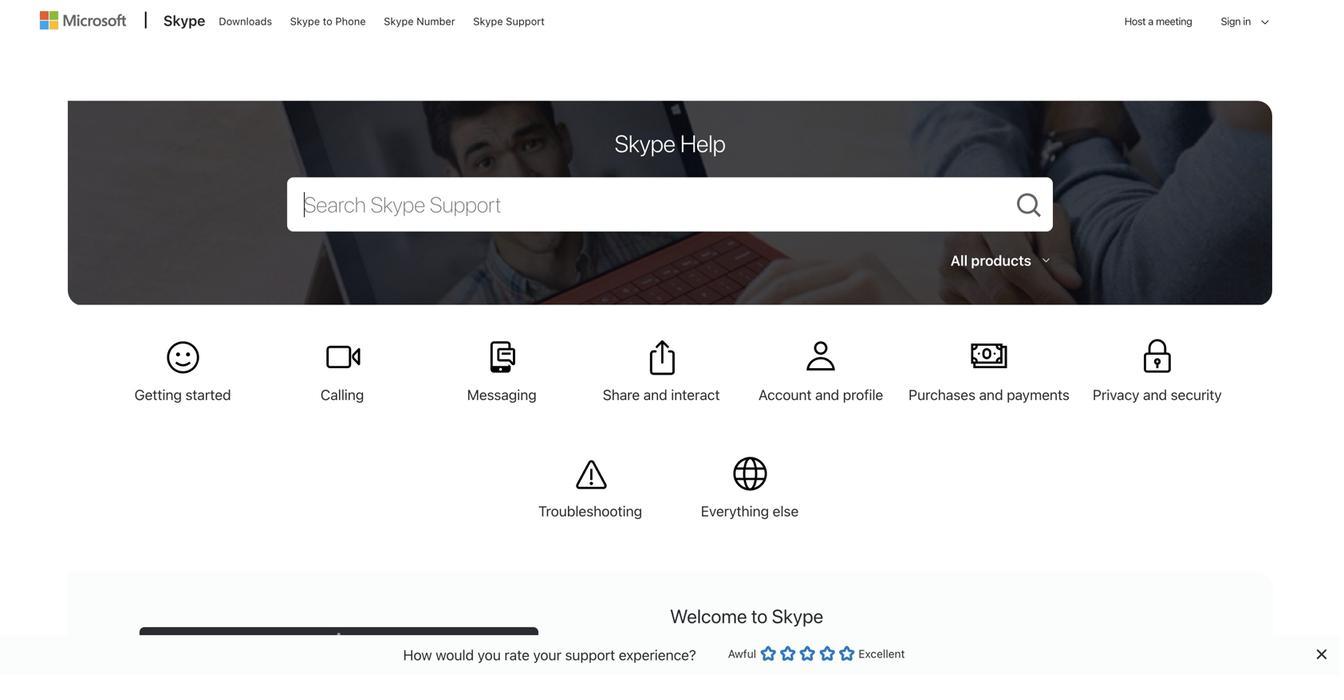 Task type: describe. For each thing, give the bounding box(es) containing it.
support
[[506, 15, 545, 27]]

privacy and security
[[1093, 387, 1222, 404]]

and for purchases
[[979, 387, 1003, 404]]

downloads
[[219, 15, 272, 27]]

skype for skype to phone
[[290, 15, 320, 27]]

microsoft image
[[40, 11, 126, 30]]

skype help
[[615, 129, 726, 158]]

and for account
[[815, 387, 839, 404]]

skype for skype number
[[384, 15, 414, 27]]

purchases and payments link
[[901, 324, 1078, 440]]

share and interact link
[[582, 324, 741, 440]]

1 option from the left
[[760, 646, 776, 662]]

how
[[403, 647, 432, 664]]

skype support link
[[466, 1, 552, 39]]

sign
[[1221, 15, 1241, 27]]

started
[[185, 387, 231, 404]]

downloads link
[[212, 1, 279, 39]]

calling
[[321, 387, 364, 404]]

profile
[[843, 387, 883, 404]]

navigation containing host a meeting
[[1112, 0, 1288, 45]]

getting started link
[[103, 324, 263, 440]]

getting to know skype
[[670, 650, 815, 667]]

messaging link
[[422, 324, 582, 440]]

welcome
[[670, 606, 747, 628]]

account
[[759, 387, 812, 404]]

account and profile link
[[741, 324, 901, 440]]

experience?
[[619, 647, 696, 664]]

know
[[738, 650, 772, 667]]

everything else
[[701, 503, 799, 520]]

purchases
[[909, 387, 976, 404]]

skype to phone
[[290, 15, 366, 27]]

getting for getting started
[[135, 387, 182, 404]]

skype number
[[384, 15, 455, 27]]

skype right know
[[775, 650, 815, 667]]

calling link
[[263, 324, 422, 440]]

rate
[[505, 647, 530, 664]]

a
[[1148, 15, 1154, 27]]

2 option from the left
[[780, 646, 796, 662]]

skype up how would you rate your support experience? list box
[[772, 606, 824, 628]]

Search Skype Support text field
[[287, 178, 1053, 232]]

3 option from the left
[[800, 646, 816, 662]]

everything else link
[[670, 440, 830, 556]]

share and interact
[[603, 387, 720, 404]]

would
[[436, 647, 474, 664]]

host a meeting
[[1125, 15, 1192, 27]]

skype number link
[[377, 1, 462, 39]]

dismiss the survey image
[[1315, 649, 1328, 661]]

how would you rate your support experience?
[[403, 647, 696, 664]]

interact
[[671, 387, 720, 404]]

skype support
[[473, 15, 545, 27]]

skype for skype help
[[615, 129, 675, 158]]

getting started
[[135, 387, 231, 404]]

to for getting
[[721, 650, 734, 667]]



Task type: vqa. For each thing, say whether or not it's contained in the screenshot.
I related to make
no



Task type: locate. For each thing, give the bounding box(es) containing it.
0 vertical spatial getting
[[135, 387, 182, 404]]

0 horizontal spatial getting
[[135, 387, 182, 404]]

skype left the phone
[[290, 15, 320, 27]]

troubleshooting link
[[511, 440, 670, 556]]

getting for getting to know skype
[[670, 650, 718, 667]]

skype for skype support
[[473, 15, 503, 27]]

messaging
[[467, 387, 537, 404]]

to up awful
[[752, 606, 768, 628]]

number
[[417, 15, 455, 27]]

5 option from the left
[[839, 646, 855, 662]]

2 and from the left
[[815, 387, 839, 404]]

share
[[603, 387, 640, 404]]

sign in link
[[1207, 0, 1275, 45]]

skype to phone link
[[283, 1, 373, 39]]

privacy and security link
[[1078, 324, 1237, 440]]

getting to know skype link
[[670, 649, 1241, 668]]

security
[[1171, 387, 1222, 404]]

excellent
[[859, 648, 905, 661]]

getting inside welcome to skype region
[[670, 650, 718, 667]]

to left the phone
[[323, 15, 333, 27]]

troubleshooting
[[538, 503, 642, 520]]

getting
[[135, 387, 182, 404], [670, 650, 718, 667]]

navigation
[[1112, 0, 1288, 45]]

and left payments
[[979, 387, 1003, 404]]

menu bar
[[1112, 0, 1288, 45]]

1 horizontal spatial to
[[721, 650, 734, 667]]

2 vertical spatial to
[[721, 650, 734, 667]]

awful
[[728, 648, 756, 661]]

your
[[533, 647, 562, 664]]

how would you rate your support experience? list box
[[760, 643, 855, 671]]

everything
[[701, 503, 769, 520]]

host a meeting link
[[1112, 1, 1205, 42]]

3 and from the left
[[979, 387, 1003, 404]]

and right privacy
[[1143, 387, 1167, 404]]

help
[[680, 129, 726, 158]]

getting down welcome
[[670, 650, 718, 667]]

payments
[[1007, 387, 1070, 404]]

and inside account and profile link
[[815, 387, 839, 404]]

skype
[[164, 12, 205, 29], [290, 15, 320, 27], [384, 15, 414, 27], [473, 15, 503, 27], [615, 129, 675, 158], [772, 606, 824, 628], [775, 650, 815, 667]]

skype left number
[[384, 15, 414, 27]]

and for share
[[644, 387, 668, 404]]

getting left started
[[135, 387, 182, 404]]

support
[[565, 647, 615, 664]]

1 vertical spatial to
[[752, 606, 768, 628]]

and inside purchases and payments link
[[979, 387, 1003, 404]]

in
[[1243, 15, 1251, 27]]

purchases and payments
[[909, 387, 1070, 404]]

phone
[[335, 15, 366, 27]]

to for welcome
[[752, 606, 768, 628]]

4 option from the left
[[819, 646, 835, 662]]

and inside share and interact link
[[644, 387, 668, 404]]

welcome to skype region
[[670, 605, 1241, 676]]

4 and from the left
[[1143, 387, 1167, 404]]

to
[[323, 15, 333, 27], [752, 606, 768, 628], [721, 650, 734, 667]]

and for privacy
[[1143, 387, 1167, 404]]

and
[[644, 387, 668, 404], [815, 387, 839, 404], [979, 387, 1003, 404], [1143, 387, 1167, 404]]

skype for skype
[[164, 12, 205, 29]]

1 and from the left
[[644, 387, 668, 404]]

skype left help
[[615, 129, 675, 158]]

and left profile
[[815, 387, 839, 404]]

to left know
[[721, 650, 734, 667]]

skype left downloads "link"
[[164, 12, 205, 29]]

0 horizontal spatial to
[[323, 15, 333, 27]]

skype left support
[[473, 15, 503, 27]]

sign in
[[1221, 15, 1251, 27]]

account and profile
[[759, 387, 883, 404]]

2 horizontal spatial to
[[752, 606, 768, 628]]

1 horizontal spatial getting
[[670, 650, 718, 667]]

skype link
[[156, 1, 210, 44]]

and inside privacy and security link
[[1143, 387, 1167, 404]]

host
[[1125, 15, 1146, 27]]

meeting
[[1156, 15, 1192, 27]]

option
[[760, 646, 776, 662], [780, 646, 796, 662], [800, 646, 816, 662], [819, 646, 835, 662], [839, 646, 855, 662]]

welcome to skype
[[670, 606, 824, 628]]

and right share
[[644, 387, 668, 404]]

you
[[478, 647, 501, 664]]

to for skype
[[323, 15, 333, 27]]

privacy
[[1093, 387, 1140, 404]]

else
[[773, 503, 799, 520]]

menu bar containing host a meeting
[[1112, 0, 1288, 45]]

1 vertical spatial getting
[[670, 650, 718, 667]]

0 vertical spatial to
[[323, 15, 333, 27]]



